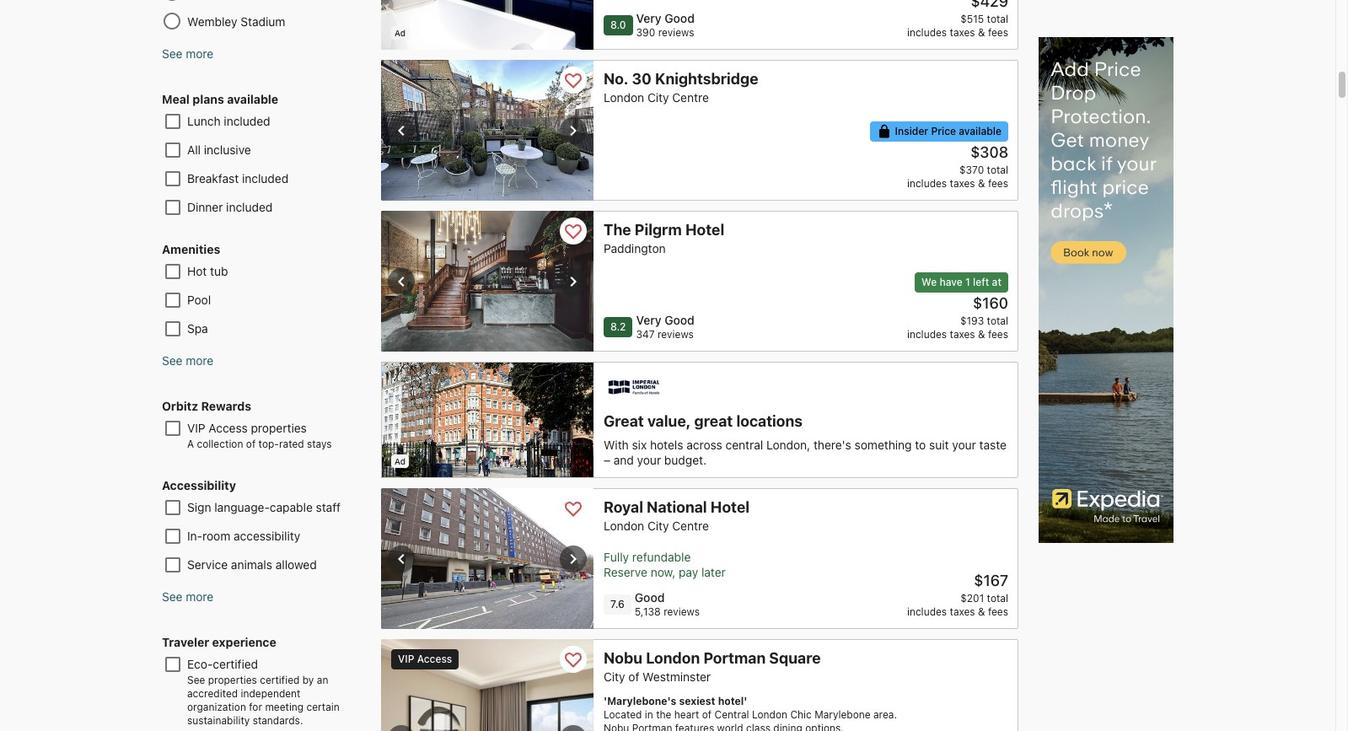 Task type: describe. For each thing, give the bounding box(es) containing it.
'marylebone's
[[604, 695, 677, 707]]

very good 390 reviews
[[636, 11, 695, 39]]

great
[[694, 412, 733, 430]]

& inside we have 1 left at $160 $193 total includes taxes & fees
[[978, 328, 985, 341]]

show previous image for the pilgrm hotel image
[[391, 271, 412, 291]]

sustainability
[[187, 714, 250, 727]]

the
[[656, 708, 672, 721]]

see more button for wembley stadium
[[162, 46, 361, 62]]

fees inside $515 total includes taxes & fees
[[988, 26, 1009, 39]]

available for meal plans available
[[227, 92, 278, 106]]

see for in-room accessibility
[[162, 590, 183, 604]]

organization
[[187, 701, 246, 714]]

certain
[[307, 701, 340, 714]]

there's
[[814, 438, 852, 452]]

pay
[[679, 565, 698, 579]]

8.0
[[611, 19, 626, 31]]

great
[[604, 412, 644, 430]]

westminster
[[643, 670, 711, 684]]

budget.
[[664, 453, 707, 467]]

london inside the nobu london portman square city of westminster
[[646, 649, 700, 667]]

locations
[[736, 412, 803, 430]]

square
[[769, 649, 821, 667]]

hotels
[[650, 438, 683, 452]]

30
[[632, 70, 652, 88]]

1
[[965, 276, 970, 288]]

fully refundable reserve now, pay later
[[604, 550, 726, 579]]

very good 347 reviews
[[636, 313, 695, 341]]

all
[[187, 143, 201, 157]]

tub
[[210, 264, 228, 278]]

located
[[604, 708, 642, 721]]

royal national hotel london city centre
[[604, 498, 750, 533]]

347
[[636, 328, 655, 341]]

centre for hotel
[[672, 519, 709, 533]]

vip for vip access properties a collection of top-rated stays
[[187, 421, 205, 435]]

the
[[604, 221, 631, 239]]

taxes inside $167 $201 total includes taxes & fees
[[950, 605, 975, 618]]

see inside eco-certified see properties certified by an accredited independent organization for meeting certain sustainability standards.
[[187, 674, 205, 687]]

lunch
[[187, 114, 221, 128]]

and
[[614, 453, 634, 467]]

1 ad from the top
[[395, 28, 406, 38]]

dinner
[[187, 200, 223, 214]]

vip access
[[398, 653, 452, 665]]

marylebone
[[815, 708, 871, 721]]

see more for in-room accessibility
[[162, 590, 214, 604]]

with
[[604, 438, 629, 452]]

traveler
[[162, 635, 209, 649]]

pool
[[187, 293, 211, 307]]

of inside 'marylebone's sexiest hotel' located in the heart of central london chic marylebone area. nobu portman features world class dining options.
[[702, 708, 712, 721]]

rated
[[279, 438, 304, 450]]

show next image for the pilgrm hotel image
[[563, 271, 584, 291]]

exterior image
[[381, 639, 594, 731]]

city for 30
[[648, 90, 669, 105]]

show previous image for no. 30 knightsbridge image
[[391, 120, 412, 140]]

$515
[[961, 13, 984, 25]]

portman inside 'marylebone's sexiest hotel' located in the heart of central london chic marylebone area. nobu portman features world class dining options.
[[632, 722, 672, 731]]

value,
[[648, 412, 691, 430]]

city for london
[[604, 670, 625, 684]]

accessibility
[[162, 478, 236, 493]]

good for paddington
[[665, 313, 695, 327]]

reviews inside good 5,138 reviews
[[664, 605, 700, 618]]

taste
[[980, 438, 1007, 452]]

across
[[687, 438, 723, 452]]

fees inside $308 $370 total includes taxes & fees
[[988, 177, 1009, 190]]

more for in-room accessibility
[[186, 590, 214, 604]]

total inside $515 total includes taxes & fees
[[987, 13, 1009, 25]]

nobu inside 'marylebone's sexiest hotel' located in the heart of central london chic marylebone area. nobu portman features world class dining options.
[[604, 722, 629, 731]]

options.
[[806, 722, 844, 731]]

no. 30 knightsbridge london city centre
[[604, 70, 758, 105]]

inclusive
[[204, 143, 251, 157]]

by
[[303, 674, 314, 687]]

properties inside eco-certified see properties certified by an accredited independent organization for meeting certain sustainability standards.
[[208, 674, 257, 687]]

hotel'
[[718, 695, 748, 707]]

knightsbridge
[[655, 70, 758, 88]]

city for national
[[648, 519, 669, 533]]

meeting
[[265, 701, 304, 714]]

meal plans available
[[162, 92, 278, 106]]

breakfast
[[187, 171, 239, 186]]

$308 $370 total includes taxes & fees
[[907, 143, 1009, 190]]

$515 total includes taxes & fees
[[907, 13, 1009, 39]]

world
[[717, 722, 744, 731]]

1 vertical spatial your
[[637, 453, 661, 467]]

fully
[[604, 550, 629, 564]]

small image
[[877, 124, 892, 139]]

& inside $167 $201 total includes taxes & fees
[[978, 605, 985, 618]]

london inside no. 30 knightsbridge london city centre
[[604, 90, 644, 105]]

class
[[746, 722, 771, 731]]

–
[[604, 453, 611, 467]]

traveler experience
[[162, 635, 276, 649]]

& inside $515 total includes taxes & fees
[[978, 26, 985, 39]]

$160
[[973, 294, 1009, 312]]

5,138
[[635, 605, 661, 618]]

good inside good 5,138 reviews
[[635, 590, 665, 605]]

included for breakfast included
[[242, 171, 289, 186]]

of for access
[[246, 438, 256, 450]]

service
[[187, 558, 228, 572]]

2 ad from the top
[[395, 456, 406, 466]]

chic
[[790, 708, 812, 721]]

in-
[[187, 529, 202, 543]]

refundable
[[632, 550, 691, 564]]

pilgrm
[[635, 221, 682, 239]]

no.
[[604, 70, 629, 88]]

centre for knightsbridge
[[672, 90, 709, 105]]

hot tub
[[187, 264, 228, 278]]

paddington
[[604, 241, 666, 256]]

stays
[[307, 438, 332, 450]]

reserve
[[604, 565, 648, 579]]

nobu inside the nobu london portman square city of westminster
[[604, 649, 643, 667]]

hotel for royal national hotel
[[711, 498, 750, 516]]

fees inside we have 1 left at $160 $193 total includes taxes & fees
[[988, 328, 1009, 341]]

plans
[[193, 92, 224, 106]]

reception image
[[381, 211, 594, 352]]

access for vip access properties a collection of top-rated stays
[[209, 421, 248, 435]]

an
[[317, 674, 328, 687]]

more for wembley stadium
[[186, 46, 214, 61]]

total inside we have 1 left at $160 $193 total includes taxes & fees
[[987, 315, 1009, 327]]

'marylebone's sexiest hotel' located in the heart of central london chic marylebone area. nobu portman features world class dining options.
[[604, 695, 897, 731]]

$167 $201 total includes taxes & fees
[[907, 572, 1009, 618]]

includes inside $515 total includes taxes & fees
[[907, 26, 947, 39]]



Task type: locate. For each thing, give the bounding box(es) containing it.
3 includes from the top
[[907, 328, 947, 341]]

0 vertical spatial good
[[665, 11, 695, 25]]

more down spa
[[186, 353, 214, 368]]

top-
[[259, 438, 279, 450]]

your
[[952, 438, 976, 452], [637, 453, 661, 467]]

have
[[940, 276, 963, 288]]

dining
[[773, 722, 803, 731]]

more down the wembley
[[186, 46, 214, 61]]

includes inside $167 $201 total includes taxes & fees
[[907, 605, 947, 618]]

rewards
[[201, 399, 251, 413]]

very up 347
[[636, 313, 662, 327]]

3 see more from the top
[[162, 590, 214, 604]]

central
[[726, 438, 763, 452]]

very for paddington
[[636, 313, 662, 327]]

a
[[187, 438, 194, 450]]

2 see more from the top
[[162, 353, 214, 368]]

taxes down $201
[[950, 605, 975, 618]]

good inside very good 347 reviews
[[665, 313, 695, 327]]

390
[[636, 26, 655, 39]]

room
[[202, 529, 230, 543]]

8.2
[[611, 320, 626, 333]]

0 horizontal spatial available
[[227, 92, 278, 106]]

see more down the wembley
[[162, 46, 214, 61]]

1 includes from the top
[[907, 26, 947, 39]]

0 vertical spatial access
[[209, 421, 248, 435]]

animals
[[231, 558, 272, 572]]

0 horizontal spatial of
[[246, 438, 256, 450]]

portman up hotel'
[[704, 649, 766, 667]]

reviews for paddington
[[658, 328, 694, 341]]

1 vertical spatial available
[[959, 125, 1002, 137]]

1 & from the top
[[978, 26, 985, 39]]

access for vip access
[[417, 653, 452, 665]]

good for ad
[[665, 11, 695, 25]]

see for wembley stadium
[[162, 46, 183, 61]]

0 vertical spatial reviews
[[658, 26, 694, 39]]

$193
[[960, 315, 984, 327]]

0 vertical spatial properties
[[251, 421, 307, 435]]

1 vertical spatial properties
[[208, 674, 257, 687]]

london inside "royal national hotel london city centre"
[[604, 519, 644, 533]]

2 vertical spatial included
[[226, 200, 273, 214]]

2 vertical spatial more
[[186, 590, 214, 604]]

in-room accessibility
[[187, 529, 300, 543]]

lunch included
[[187, 114, 270, 128]]

see for pool
[[162, 353, 183, 368]]

includes
[[907, 26, 947, 39], [907, 177, 947, 190], [907, 328, 947, 341], [907, 605, 947, 618]]

show next image for no. 30 knightsbridge image
[[563, 120, 584, 140]]

nobu down located
[[604, 722, 629, 731]]

reviews inside very good 347 reviews
[[658, 328, 694, 341]]

city inside no. 30 knightsbridge london city centre
[[648, 90, 669, 105]]

of left top-
[[246, 438, 256, 450]]

1 horizontal spatial certified
[[260, 674, 300, 687]]

reviews right 347
[[658, 328, 694, 341]]

london up westminster
[[646, 649, 700, 667]]

city inside the nobu london portman square city of westminster
[[604, 670, 625, 684]]

taxes down $515
[[950, 26, 975, 39]]

city up 'marylebone's
[[604, 670, 625, 684]]

total inside $167 $201 total includes taxes & fees
[[987, 592, 1009, 605]]

vip access properties a collection of top-rated stays
[[187, 421, 332, 450]]

ad
[[395, 28, 406, 38], [395, 456, 406, 466]]

1 horizontal spatial portman
[[704, 649, 766, 667]]

2 & from the top
[[978, 177, 985, 190]]

fees
[[988, 26, 1009, 39], [988, 177, 1009, 190], [988, 328, 1009, 341], [988, 605, 1009, 618]]

good
[[665, 11, 695, 25], [665, 313, 695, 327], [635, 590, 665, 605]]

taxes
[[950, 26, 975, 39], [950, 177, 975, 190], [950, 328, 975, 341], [950, 605, 975, 618]]

0 vertical spatial vip
[[187, 421, 205, 435]]

fees inside $167 $201 total includes taxes & fees
[[988, 605, 1009, 618]]

your right suit
[[952, 438, 976, 452]]

show previous image for nobu london portman square image
[[391, 729, 412, 731]]

& inside $308 $370 total includes taxes & fees
[[978, 177, 985, 190]]

included up dinner included on the top of the page
[[242, 171, 289, 186]]

0 vertical spatial available
[[227, 92, 278, 106]]

left
[[973, 276, 989, 288]]

restaurant image
[[381, 0, 594, 50]]

properties up top-
[[251, 421, 307, 435]]

city
[[648, 90, 669, 105], [648, 519, 669, 533], [604, 670, 625, 684]]

1 horizontal spatial vip
[[398, 653, 414, 665]]

all inclusive
[[187, 143, 251, 157]]

of for london
[[629, 670, 640, 684]]

2 vertical spatial of
[[702, 708, 712, 721]]

collection
[[197, 438, 243, 450]]

1 horizontal spatial available
[[959, 125, 1002, 137]]

amenities
[[162, 242, 220, 256]]

4 & from the top
[[978, 605, 985, 618]]

very inside very good 347 reviews
[[636, 313, 662, 327]]

london inside 'marylebone's sexiest hotel' located in the heart of central london chic marylebone area. nobu portman features world class dining options.
[[752, 708, 788, 721]]

see up traveler
[[162, 590, 183, 604]]

taxes inside we have 1 left at $160 $193 total includes taxes & fees
[[950, 328, 975, 341]]

vip
[[187, 421, 205, 435], [398, 653, 414, 665]]

3 total from the top
[[987, 315, 1009, 327]]

& down $370 at the right top of the page
[[978, 177, 985, 190]]

3 more from the top
[[186, 590, 214, 604]]

spa
[[187, 321, 208, 336]]

we
[[922, 276, 937, 288]]

sign language-capable staff
[[187, 500, 341, 514]]

0 vertical spatial certified
[[213, 657, 258, 671]]

reviews right 5,138 on the bottom of page
[[664, 605, 700, 618]]

central
[[715, 708, 749, 721]]

see more down service
[[162, 590, 214, 604]]

good 5,138 reviews
[[635, 590, 700, 618]]

4 taxes from the top
[[950, 605, 975, 618]]

0 vertical spatial see more
[[162, 46, 214, 61]]

1 horizontal spatial of
[[629, 670, 640, 684]]

centre inside no. 30 knightsbridge london city centre
[[672, 90, 709, 105]]

2 vertical spatial good
[[635, 590, 665, 605]]

1 vertical spatial vip
[[398, 653, 414, 665]]

your down six
[[637, 453, 661, 467]]

see more button down service animals allowed
[[162, 590, 361, 605]]

1 vertical spatial nobu
[[604, 722, 629, 731]]

hotel right pilgrm
[[685, 221, 725, 239]]

london,
[[767, 438, 811, 452]]

1 total from the top
[[987, 13, 1009, 25]]

available up $308
[[959, 125, 1002, 137]]

2 see more button from the top
[[162, 353, 361, 369]]

of inside "vip access properties a collection of top-rated stays"
[[246, 438, 256, 450]]

includes inside $308 $370 total includes taxes & fees
[[907, 177, 947, 190]]

sign
[[187, 500, 211, 514]]

0 vertical spatial city
[[648, 90, 669, 105]]

included
[[224, 114, 270, 128], [242, 171, 289, 186], [226, 200, 273, 214]]

national
[[647, 498, 707, 516]]

included for dinner included
[[226, 200, 273, 214]]

hot
[[187, 264, 207, 278]]

0 vertical spatial more
[[186, 46, 214, 61]]

total right $515
[[987, 13, 1009, 25]]

1 horizontal spatial access
[[417, 653, 452, 665]]

insider
[[895, 125, 929, 137]]

0 horizontal spatial your
[[637, 453, 661, 467]]

see more for wembley stadium
[[162, 46, 214, 61]]

very inside 'very good 390 reviews'
[[636, 11, 662, 25]]

taxes down $370 at the right top of the page
[[950, 177, 975, 190]]

hotel inside the pilgrm hotel paddington
[[685, 221, 725, 239]]

3 see more button from the top
[[162, 590, 361, 605]]

4 fees from the top
[[988, 605, 1009, 618]]

good inside 'very good 390 reviews'
[[665, 11, 695, 25]]

london down no.
[[604, 90, 644, 105]]

2 vertical spatial reviews
[[664, 605, 700, 618]]

independent
[[241, 687, 301, 700]]

london
[[604, 90, 644, 105], [604, 519, 644, 533], [646, 649, 700, 667], [752, 708, 788, 721]]

wembley
[[187, 14, 237, 29]]

0 vertical spatial see more button
[[162, 46, 361, 62]]

1 see more button from the top
[[162, 46, 361, 62]]

1 vertical spatial reviews
[[658, 328, 694, 341]]

1 more from the top
[[186, 46, 214, 61]]

0 horizontal spatial portman
[[632, 722, 672, 731]]

$370
[[960, 164, 984, 176]]

properties up accredited
[[208, 674, 257, 687]]

4 total from the top
[[987, 592, 1009, 605]]

city down national
[[648, 519, 669, 533]]

$167
[[974, 572, 1009, 589]]

1 vertical spatial included
[[242, 171, 289, 186]]

included up 'inclusive'
[[224, 114, 270, 128]]

at
[[992, 276, 1002, 288]]

reviews inside 'very good 390 reviews'
[[658, 26, 694, 39]]

total inside $308 $370 total includes taxes & fees
[[987, 164, 1009, 176]]

includes inside we have 1 left at $160 $193 total includes taxes & fees
[[907, 328, 947, 341]]

2 centre from the top
[[672, 519, 709, 533]]

show next image for nobu london portman square image
[[563, 729, 584, 731]]

rooftop terrace image
[[381, 60, 594, 201]]

2 fees from the top
[[988, 177, 1009, 190]]

0 horizontal spatial certified
[[213, 657, 258, 671]]

1 vertical spatial portman
[[632, 722, 672, 731]]

good right 8.2
[[665, 313, 695, 327]]

city down 30
[[648, 90, 669, 105]]

reviews right 390
[[658, 26, 694, 39]]

staff
[[316, 500, 341, 514]]

exterior detail image
[[381, 488, 594, 629]]

show next image for royal national hotel image
[[563, 549, 584, 569]]

see more button up the rewards
[[162, 353, 361, 369]]

now,
[[651, 565, 676, 579]]

centre down national
[[672, 519, 709, 533]]

total down $167 at the bottom of page
[[987, 592, 1009, 605]]

2 total from the top
[[987, 164, 1009, 176]]

hotel right national
[[711, 498, 750, 516]]

certified down experience
[[213, 657, 258, 671]]

orbitz rewards
[[162, 399, 251, 413]]

reviews for ad
[[658, 26, 694, 39]]

six
[[632, 438, 647, 452]]

access inside "vip access properties a collection of top-rated stays"
[[209, 421, 248, 435]]

hotel inside "royal national hotel london city centre"
[[711, 498, 750, 516]]

very
[[636, 11, 662, 25], [636, 313, 662, 327]]

centre down knightsbridge
[[672, 90, 709, 105]]

total down $308
[[987, 164, 1009, 176]]

total down $160
[[987, 315, 1009, 327]]

included down breakfast included
[[226, 200, 273, 214]]

1 vertical spatial ad
[[395, 456, 406, 466]]

portman
[[704, 649, 766, 667], [632, 722, 672, 731]]

1 fees from the top
[[988, 26, 1009, 39]]

london down royal
[[604, 519, 644, 533]]

vip up show previous image for nobu london portman square
[[398, 653, 414, 665]]

later
[[702, 565, 726, 579]]

1 vertical spatial see more button
[[162, 353, 361, 369]]

1 vertical spatial city
[[648, 519, 669, 533]]

2 includes from the top
[[907, 177, 947, 190]]

3 taxes from the top
[[950, 328, 975, 341]]

certified up "independent"
[[260, 674, 300, 687]]

3 & from the top
[[978, 328, 985, 341]]

0 vertical spatial nobu
[[604, 649, 643, 667]]

very up 390
[[636, 11, 662, 25]]

1 very from the top
[[636, 11, 662, 25]]

city inside "royal national hotel london city centre"
[[648, 519, 669, 533]]

see more for pool
[[162, 353, 214, 368]]

see more button down stadium
[[162, 46, 361, 62]]

taxes down $193
[[950, 328, 975, 341]]

0 vertical spatial of
[[246, 438, 256, 450]]

2 nobu from the top
[[604, 722, 629, 731]]

included for lunch included
[[224, 114, 270, 128]]

0 vertical spatial hotel
[[685, 221, 725, 239]]

1 see more from the top
[[162, 46, 214, 61]]

capable
[[270, 500, 313, 514]]

2 vertical spatial see more button
[[162, 590, 361, 605]]

see more down spa
[[162, 353, 214, 368]]

breakfast included
[[187, 171, 289, 186]]

2 very from the top
[[636, 313, 662, 327]]

2 vertical spatial see more
[[162, 590, 214, 604]]

0 vertical spatial included
[[224, 114, 270, 128]]

2 more from the top
[[186, 353, 214, 368]]

accredited
[[187, 687, 238, 700]]

0 vertical spatial centre
[[672, 90, 709, 105]]

see down eco-
[[187, 674, 205, 687]]

&
[[978, 26, 985, 39], [978, 177, 985, 190], [978, 328, 985, 341], [978, 605, 985, 618]]

see up meal
[[162, 46, 183, 61]]

0 horizontal spatial vip
[[187, 421, 205, 435]]

hotel for the pilgrm hotel
[[685, 221, 725, 239]]

taxes inside $308 $370 total includes taxes & fees
[[950, 177, 975, 190]]

0 vertical spatial very
[[636, 11, 662, 25]]

see more button for pool
[[162, 353, 361, 369]]

0 horizontal spatial access
[[209, 421, 248, 435]]

very for ad
[[636, 11, 662, 25]]

1 vertical spatial access
[[417, 653, 452, 665]]

1 vertical spatial very
[[636, 313, 662, 327]]

more down service
[[186, 590, 214, 604]]

1 vertical spatial see more
[[162, 353, 214, 368]]

0 vertical spatial portman
[[704, 649, 766, 667]]

1 vertical spatial more
[[186, 353, 214, 368]]

& down $515
[[978, 26, 985, 39]]

vip inside "vip access properties a collection of top-rated stays"
[[187, 421, 205, 435]]

vip up the a
[[187, 421, 205, 435]]

2 taxes from the top
[[950, 177, 975, 190]]

good up 5,138 on the bottom of page
[[635, 590, 665, 605]]

2 horizontal spatial of
[[702, 708, 712, 721]]

nobu up 'marylebone's
[[604, 649, 643, 667]]

1 taxes from the top
[[950, 26, 975, 39]]

$308
[[971, 143, 1009, 161]]

& down $193
[[978, 328, 985, 341]]

vip for vip access
[[398, 653, 414, 665]]

taxes inside $515 total includes taxes & fees
[[950, 26, 975, 39]]

available
[[227, 92, 278, 106], [959, 125, 1002, 137]]

suit
[[929, 438, 949, 452]]

meal
[[162, 92, 190, 106]]

language-
[[214, 500, 270, 514]]

portman inside the nobu london portman square city of westminster
[[704, 649, 766, 667]]

4 includes from the top
[[907, 605, 947, 618]]

available for insider price available
[[959, 125, 1002, 137]]

1 nobu from the top
[[604, 649, 643, 667]]

properties
[[251, 421, 307, 435], [208, 674, 257, 687]]

1 vertical spatial hotel
[[711, 498, 750, 516]]

of down sexiest
[[702, 708, 712, 721]]

for
[[249, 701, 262, 714]]

1 vertical spatial of
[[629, 670, 640, 684]]

available up lunch included
[[227, 92, 278, 106]]

0 vertical spatial your
[[952, 438, 976, 452]]

3 fees from the top
[[988, 328, 1009, 341]]

1 horizontal spatial your
[[952, 438, 976, 452]]

2 vertical spatial city
[[604, 670, 625, 684]]

of up 'marylebone's
[[629, 670, 640, 684]]

nobu london portman square city of westminster
[[604, 649, 821, 684]]

show previous image for royal national hotel image
[[391, 549, 412, 569]]

london up class
[[752, 708, 788, 721]]

reviews
[[658, 26, 694, 39], [658, 328, 694, 341], [664, 605, 700, 618]]

0 vertical spatial ad
[[395, 28, 406, 38]]

properties inside "vip access properties a collection of top-rated stays"
[[251, 421, 307, 435]]

portman down in
[[632, 722, 672, 731]]

more for pool
[[186, 353, 214, 368]]

access
[[209, 421, 248, 435], [417, 653, 452, 665]]

1 centre from the top
[[672, 90, 709, 105]]

centre inside "royal national hotel london city centre"
[[672, 519, 709, 533]]

1 vertical spatial centre
[[672, 519, 709, 533]]

see up the orbitz
[[162, 353, 183, 368]]

see more button for in-room accessibility
[[162, 590, 361, 605]]

experience
[[212, 635, 276, 649]]

1 vertical spatial good
[[665, 313, 695, 327]]

good right 8.0
[[665, 11, 695, 25]]

in
[[645, 708, 653, 721]]

advertisement image
[[381, 362, 594, 478]]

of inside the nobu london portman square city of westminster
[[629, 670, 640, 684]]

eco-
[[187, 657, 213, 671]]

& down $201
[[978, 605, 985, 618]]

orbitz
[[162, 399, 198, 413]]

1 vertical spatial certified
[[260, 674, 300, 687]]

dinner included
[[187, 200, 273, 214]]



Task type: vqa. For each thing, say whether or not it's contained in the screenshot.
'Sign language-capable staff'
yes



